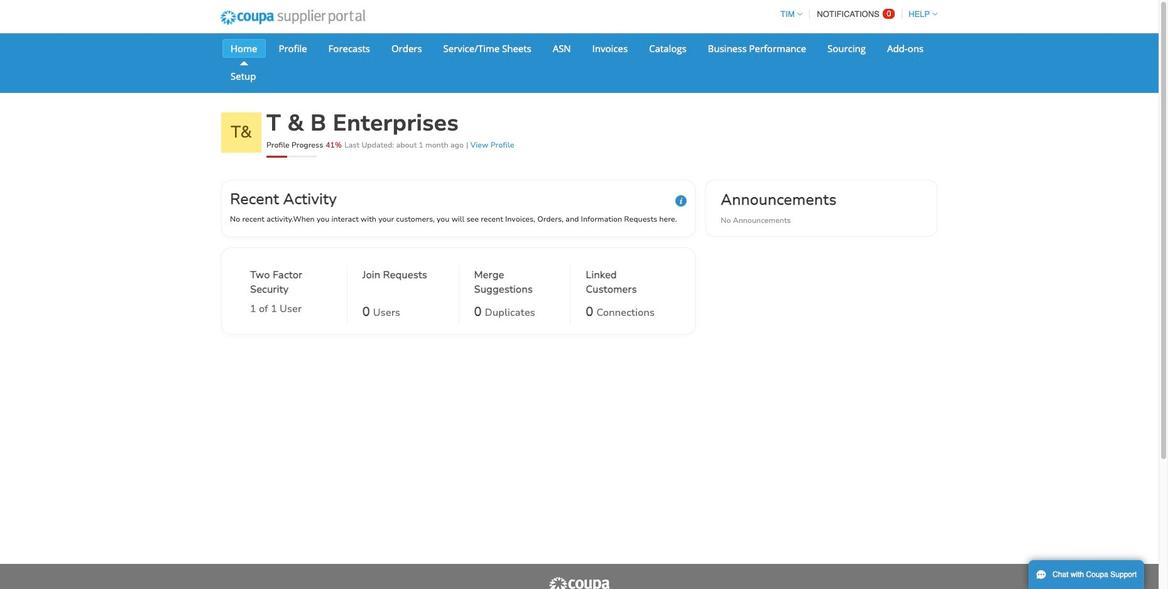 Task type: describe. For each thing, give the bounding box(es) containing it.
1 horizontal spatial coupa supplier portal image
[[548, 577, 611, 590]]

t& image
[[221, 113, 261, 153]]



Task type: locate. For each thing, give the bounding box(es) containing it.
1 vertical spatial coupa supplier portal image
[[548, 577, 611, 590]]

navigation
[[775, 2, 938, 26]]

additional information image
[[676, 195, 687, 207]]

0 horizontal spatial coupa supplier portal image
[[212, 2, 374, 33]]

0 vertical spatial coupa supplier portal image
[[212, 2, 374, 33]]

coupa supplier portal image
[[212, 2, 374, 33], [548, 577, 611, 590]]



Task type: vqa. For each thing, say whether or not it's contained in the screenshot.
coupa supplier portal image
yes



